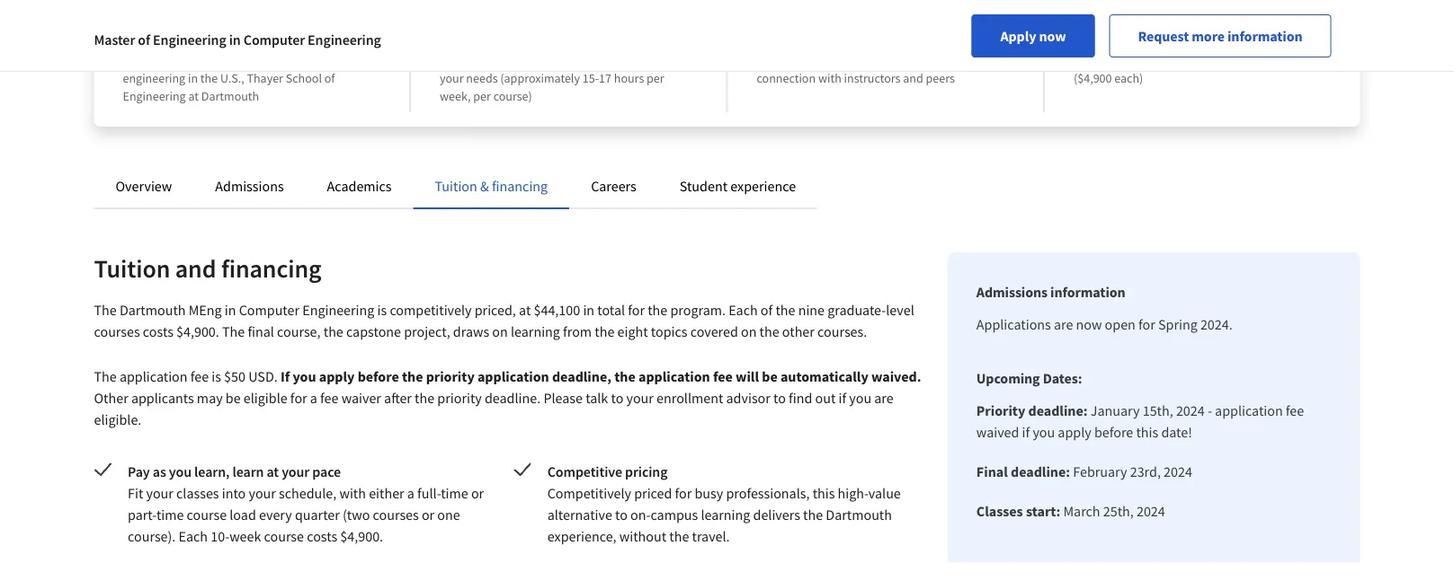 Task type: locate. For each thing, give the bounding box(es) containing it.
engineering up first
[[153, 31, 226, 49]]

1 vertical spatial dartmouth
[[120, 301, 186, 319]]

time
[[441, 485, 468, 503], [156, 506, 184, 524]]

a left waiver
[[310, 389, 317, 407]]

delivers
[[753, 506, 800, 524]]

is left $50 on the bottom left of the page
[[212, 368, 221, 386]]

1 vertical spatial now
[[1076, 316, 1102, 334]]

0 vertical spatial one
[[153, 52, 173, 68]]

on-
[[630, 506, 651, 524]]

0 vertical spatial pay
[[1074, 52, 1093, 68]]

enroll
[[1203, 52, 1233, 68]]

2 vertical spatial courses
[[373, 506, 419, 524]]

0 horizontal spatial one
[[153, 52, 173, 68]]

0 vertical spatial with
[[818, 70, 842, 86]]

courses down either
[[373, 506, 419, 524]]

competitively
[[547, 485, 631, 503]]

the up 15-
[[577, 52, 595, 68]]

either
[[369, 485, 404, 503]]

is up capstone
[[377, 301, 387, 319]]

information
[[1228, 27, 1303, 45], [1051, 283, 1126, 301]]

you
[[1180, 52, 1200, 68], [293, 368, 316, 386], [849, 389, 872, 407], [1033, 424, 1055, 442], [169, 463, 192, 481]]

1 horizontal spatial dartmouth
[[201, 88, 259, 104]]

1 horizontal spatial information
[[1228, 27, 1303, 45]]

courses.
[[818, 323, 867, 341]]

the right course,
[[324, 323, 343, 341]]

this left high-
[[813, 485, 835, 503]]

0 horizontal spatial courses
[[94, 323, 140, 341]]

per left term
[[1248, 52, 1266, 68]]

0 vertical spatial deadline:
[[1028, 402, 1088, 420]]

thayer
[[247, 70, 283, 86]]

priority down "draws"
[[426, 368, 475, 386]]

0 vertical spatial the
[[94, 301, 117, 319]]

you inside january 15th, 2024 - application fee waived if you apply before this date!
[[1033, 424, 1055, 442]]

1 vertical spatial time
[[156, 506, 184, 524]]

in inside earn an ivy league degree from one of the first professional schools of engineering in the u.s., thayer school of engineering at dartmouth
[[188, 70, 198, 86]]

1 vertical spatial before
[[1094, 424, 1133, 442]]

on down priced, at the left bottom
[[492, 323, 508, 341]]

per down needs
[[473, 88, 491, 104]]

the right delivers
[[803, 506, 823, 524]]

computer up final
[[239, 301, 300, 319]]

is inside the dartmouth meng in computer engineering is competitively priced, at $44,100 in total for the program. each of the nine graduate-level courses costs $4,900. the final course, the capstone project, draws on learning from the eight topics covered on the other courses.
[[377, 301, 387, 319]]

on right program
[[561, 52, 575, 68]]

0 vertical spatial each
[[729, 301, 758, 319]]

1 vertical spatial or
[[422, 506, 435, 524]]

1 vertical spatial one
[[437, 506, 460, 524]]

1 vertical spatial financing
[[221, 253, 322, 285]]

$44,100
[[1074, 27, 1133, 50], [534, 301, 580, 319]]

0 vertical spatial costs
[[143, 323, 173, 341]]

time up course).
[[156, 506, 184, 524]]

part-
[[128, 506, 156, 524]]

this down 15th, in the bottom right of the page
[[1136, 424, 1159, 442]]

spring
[[1158, 316, 1198, 334]]

2024 left -
[[1176, 402, 1205, 420]]

on up instructors
[[875, 52, 889, 68]]

$44,100 inside $44,100 total cost pay only for courses you enroll in per term ($4,900 each)
[[1074, 27, 1133, 50]]

admissions link
[[215, 177, 284, 195]]

0 horizontal spatial financing
[[221, 253, 322, 285]]

0 horizontal spatial admissions
[[215, 177, 284, 195]]

deadline: for priority
[[1028, 402, 1088, 420]]

apply
[[1000, 27, 1036, 45]]

dartmouth down u.s.,
[[201, 88, 259, 104]]

0 vertical spatial computer
[[244, 31, 305, 49]]

now left the open
[[1076, 316, 1102, 334]]

1 vertical spatial apply
[[1058, 424, 1092, 442]]

admissions
[[215, 177, 284, 195], [977, 283, 1048, 301]]

0 horizontal spatial $4,900.
[[176, 323, 219, 341]]

1 vertical spatial total
[[597, 301, 625, 319]]

deadline:
[[1028, 402, 1088, 420], [1011, 463, 1070, 481]]

a left full-
[[407, 485, 415, 503]]

deadline: for final
[[1011, 463, 1070, 481]]

$44,100 up from
[[534, 301, 580, 319]]

before inside the application fee is $50 usd. if you apply before the priority application deadline, the application fee will be automatically waived. other applicants may be eligible for a fee waiver after the priority deadline. please talk to your enrollment advisor to find out if you are eligible.
[[358, 368, 399, 386]]

term
[[1268, 52, 1293, 68]]

for right the open
[[1139, 316, 1155, 334]]

($4,900
[[1074, 70, 1112, 86]]

in right meng
[[225, 301, 236, 319]]

priced,
[[475, 301, 516, 319]]

0 horizontal spatial dartmouth
[[120, 301, 186, 319]]

deadline: down dates:
[[1028, 402, 1088, 420]]

1 vertical spatial course
[[264, 528, 304, 546]]

2 vertical spatial at
[[267, 463, 279, 481]]

final
[[977, 463, 1008, 481]]

0 horizontal spatial now
[[1039, 27, 1066, 45]]

course down 'classes'
[[187, 506, 227, 524]]

if
[[839, 389, 846, 407], [1022, 424, 1030, 442]]

0 horizontal spatial total
[[597, 301, 625, 319]]

application inside january 15th, 2024 - application fee waived if you apply before this date!
[[1215, 402, 1283, 420]]

with down videos,
[[818, 70, 842, 86]]

of inside the dartmouth meng in computer engineering is competitively priced, at $44,100 in total for the program. each of the nine graduate-level courses costs $4,900. the final course, the capstone project, draws on learning from the eight topics covered on the other courses.
[[761, 301, 773, 319]]

apply
[[319, 368, 355, 386], [1058, 424, 1092, 442]]

on inside complete the program on the schedule that suits your needs (approximately 15-17 hours per week, per course)
[[561, 52, 575, 68]]

the right deadline,
[[614, 368, 636, 386]]

to right talk
[[611, 389, 624, 407]]

per inside $44,100 total cost pay only for courses you enroll in per term ($4,900 each)
[[1248, 52, 1266, 68]]

0 vertical spatial total
[[1137, 27, 1172, 50]]

schools
[[298, 52, 338, 68]]

more
[[1192, 27, 1225, 45]]

the inside the application fee is $50 usd. if you apply before the priority application deadline, the application fee will be automatically waived. other applicants may be eligible for a fee waiver after the priority deadline. please talk to your enrollment advisor to find out if you are eligible.
[[94, 368, 117, 386]]

to inside the competitive pricing competitively priced for busy professionals, this high-value alternative to on-campus learning delivers the dartmouth experience, without the travel.
[[615, 506, 628, 524]]

each up covered
[[729, 301, 758, 319]]

admissions for admissions information
[[977, 283, 1048, 301]]

tuition down "overview"
[[94, 253, 170, 285]]

costs inside "pay as you learn, learn at your pace fit your classes into your schedule, with either a full-time or part-time course load every quarter (two courses or one course). each 10-week course costs $4,900."
[[307, 528, 337, 546]]

application up applicants
[[120, 368, 188, 386]]

in right enroll
[[1236, 52, 1246, 68]]

2 horizontal spatial at
[[519, 301, 531, 319]]

high-
[[838, 485, 869, 503]]

0 horizontal spatial each
[[179, 528, 208, 546]]

level
[[886, 301, 914, 319]]

of down schools at the left top
[[324, 70, 335, 86]]

1 vertical spatial tuition
[[94, 253, 170, 285]]

january
[[1091, 402, 1140, 420]]

fee left will
[[713, 368, 733, 386]]

1 horizontal spatial if
[[1022, 424, 1030, 442]]

1 horizontal spatial $44,100
[[1074, 27, 1133, 50]]

1 horizontal spatial total
[[1137, 27, 1172, 50]]

each left 10-
[[179, 528, 208, 546]]

to left on-
[[615, 506, 628, 524]]

0 horizontal spatial this
[[813, 485, 835, 503]]

now inside button
[[1039, 27, 1066, 45]]

2 vertical spatial dartmouth
[[826, 506, 892, 524]]

total left 'cost'
[[1137, 27, 1172, 50]]

0 vertical spatial dartmouth
[[201, 88, 259, 104]]

0 vertical spatial time
[[441, 485, 468, 503]]

computer up 'professional'
[[244, 31, 305, 49]]

with up (two
[[339, 485, 366, 503]]

for inside the competitive pricing competitively priced for busy professionals, this high-value alternative to on-campus learning delivers the dartmouth experience, without the travel.
[[675, 485, 692, 503]]

per
[[1248, 52, 1266, 68], [647, 70, 664, 86], [473, 88, 491, 104]]

0 vertical spatial at
[[188, 88, 199, 104]]

if right out
[[839, 389, 846, 407]]

are inside the application fee is $50 usd. if you apply before the priority application deadline, the application fee will be automatically waived. other applicants may be eligible for a fee waiver after the priority deadline. please talk to your enrollment advisor to find out if you are eligible.
[[874, 389, 894, 407]]

for up the each) at right
[[1120, 52, 1135, 68]]

will
[[736, 368, 759, 386]]

at inside "pay as you learn, learn at your pace fit your classes into your schedule, with either a full-time or part-time course load every quarter (two courses or one course). each 10-week course costs $4,900."
[[267, 463, 279, 481]]

tuition & financing
[[435, 177, 548, 195]]

financing up final
[[221, 253, 322, 285]]

and up meng
[[175, 253, 216, 285]]

one inside "pay as you learn, learn at your pace fit your classes into your schedule, with either a full-time or part-time course load every quarter (two courses or one course). each 10-week course costs $4,900."
[[437, 506, 460, 524]]

you down 'cost'
[[1180, 52, 1200, 68]]

schedule,
[[279, 485, 337, 503]]

time right either
[[441, 485, 468, 503]]

1 horizontal spatial per
[[647, 70, 664, 86]]

1 vertical spatial admissions
[[977, 283, 1048, 301]]

apply up waiver
[[319, 368, 355, 386]]

usd.
[[248, 368, 278, 386]]

information up term
[[1228, 27, 1303, 45]]

0 vertical spatial if
[[839, 389, 846, 407]]

1 vertical spatial at
[[519, 301, 531, 319]]

your right talk
[[626, 389, 654, 407]]

priority left deadline.
[[437, 389, 482, 407]]

for up 'campus'
[[675, 485, 692, 503]]

0 horizontal spatial are
[[874, 389, 894, 407]]

1 vertical spatial is
[[212, 368, 221, 386]]

information up applications are now open for spring 2024.
[[1051, 283, 1126, 301]]

course
[[187, 506, 227, 524], [264, 528, 304, 546]]

1 vertical spatial each
[[179, 528, 208, 546]]

1 vertical spatial 2024
[[1164, 463, 1192, 481]]

1 horizontal spatial $4,900.
[[340, 528, 383, 546]]

at inside earn an ivy league degree from one of the first professional schools of engineering in the u.s., thayer school of engineering at dartmouth
[[188, 88, 199, 104]]

please
[[544, 389, 583, 407]]

competitive pricing competitively priced for busy professionals, this high-value alternative to on-campus learning delivers the dartmouth experience, without the travel.
[[547, 463, 901, 546]]

is
[[377, 301, 387, 319], [212, 368, 221, 386]]

engineering down 'engineering'
[[123, 88, 186, 104]]

tuition left &
[[435, 177, 477, 195]]

0 horizontal spatial $44,100
[[534, 301, 580, 319]]

now
[[1039, 27, 1066, 45], [1076, 316, 1102, 334]]

courses inside $44,100 total cost pay only for courses you enroll in per term ($4,900 each)
[[1138, 52, 1178, 68]]

courses up "other"
[[94, 323, 140, 341]]

1 horizontal spatial apply
[[1058, 424, 1092, 442]]

with
[[818, 70, 842, 86], [339, 485, 366, 503]]

tuition for tuition & financing
[[435, 177, 477, 195]]

your up the week,
[[440, 70, 464, 86]]

if
[[281, 368, 290, 386]]

of up from
[[138, 31, 150, 49]]

apply inside january 15th, 2024 - application fee waived if you apply before this date!
[[1058, 424, 1092, 442]]

$4,900. inside the dartmouth meng in computer engineering is competitively priced, at $44,100 in total for the program. each of the nine graduate-level courses costs $4,900. the final course, the capstone project, draws on learning from the eight topics covered on the other courses.
[[176, 323, 219, 341]]

costs up applicants
[[143, 323, 173, 341]]

2024 right 25th,
[[1137, 503, 1165, 521]]

on inside lecture videos, hands-on projects, and connection with instructors and peers
[[875, 52, 889, 68]]

courses
[[1138, 52, 1178, 68], [94, 323, 140, 341], [373, 506, 419, 524]]

apply up the 'final deadline: february 23rd, 2024' at the bottom right
[[1058, 424, 1092, 442]]

1 vertical spatial and
[[903, 70, 923, 86]]

earn
[[123, 27, 158, 50]]

0 horizontal spatial or
[[422, 506, 435, 524]]

2024
[[1176, 402, 1205, 420], [1164, 463, 1192, 481], [1137, 503, 1165, 521]]

experience
[[730, 177, 796, 195]]

0 horizontal spatial apply
[[319, 368, 355, 386]]

1 vertical spatial deadline:
[[1011, 463, 1070, 481]]

0 vertical spatial information
[[1228, 27, 1303, 45]]

1 vertical spatial if
[[1022, 424, 1030, 442]]

to
[[611, 389, 624, 407], [773, 389, 786, 407], [615, 506, 628, 524]]

dartmouth down high-
[[826, 506, 892, 524]]

0 vertical spatial courses
[[1138, 52, 1178, 68]]

are down admissions information
[[1054, 316, 1073, 334]]

2 vertical spatial the
[[94, 368, 117, 386]]

project,
[[404, 323, 450, 341]]

at down ivy
[[188, 88, 199, 104]]

per down that at top left
[[647, 70, 664, 86]]

fee inside january 15th, 2024 - application fee waived if you apply before this date!
[[1286, 402, 1304, 420]]

dartmouth left meng
[[120, 301, 186, 319]]

0 horizontal spatial costs
[[143, 323, 173, 341]]

hours
[[614, 70, 644, 86]]

pay up ($4,900
[[1074, 52, 1093, 68]]

priority
[[426, 368, 475, 386], [437, 389, 482, 407]]

0 vertical spatial now
[[1039, 27, 1066, 45]]

0 vertical spatial tuition
[[435, 177, 477, 195]]

before up waiver
[[358, 368, 399, 386]]

0 vertical spatial course
[[187, 506, 227, 524]]

fee right -
[[1286, 402, 1304, 420]]

2024 right 23rd,
[[1164, 463, 1192, 481]]

march
[[1063, 503, 1100, 521]]

each inside "pay as you learn, learn at your pace fit your classes into your schedule, with either a full-time or part-time course load every quarter (two courses or one course). each 10-week course costs $4,900."
[[179, 528, 208, 546]]

your down the as
[[146, 485, 173, 503]]

waived
[[977, 424, 1019, 442]]

now right apply
[[1039, 27, 1066, 45]]

computer inside the dartmouth meng in computer engineering is competitively priced, at $44,100 in total for the program. each of the nine graduate-level courses costs $4,900. the final course, the capstone project, draws on learning from the eight topics covered on the other courses.
[[239, 301, 300, 319]]

1 vertical spatial computer
[[239, 301, 300, 319]]

0 horizontal spatial information
[[1051, 283, 1126, 301]]

0 horizontal spatial pay
[[128, 463, 150, 481]]

the up other
[[776, 301, 795, 319]]

a inside "pay as you learn, learn at your pace fit your classes into your schedule, with either a full-time or part-time course load every quarter (two courses or one course). each 10-week course costs $4,900."
[[407, 485, 415, 503]]

be
[[762, 368, 778, 386], [226, 389, 241, 407]]

0 vertical spatial $4,900.
[[176, 323, 219, 341]]

0 vertical spatial priority
[[426, 368, 475, 386]]

be down $50 on the bottom left of the page
[[226, 389, 241, 407]]

at inside the dartmouth meng in computer engineering is competitively priced, at $44,100 in total for the program. each of the nine graduate-level courses costs $4,900. the final course, the capstone project, draws on learning from the eight topics covered on the other courses.
[[519, 301, 531, 319]]

your up schedule,
[[282, 463, 310, 481]]

at
[[188, 88, 199, 104], [519, 301, 531, 319], [267, 463, 279, 481]]

pay as you learn, learn at your pace fit your classes into your schedule, with either a full-time or part-time course load every quarter (two courses or one course). each 10-week course costs $4,900.
[[128, 463, 484, 546]]

a inside the application fee is $50 usd. if you apply before the priority application deadline, the application fee will be automatically waived. other applicants may be eligible for a fee waiver after the priority deadline. please talk to your enrollment advisor to find out if you are eligible.
[[310, 389, 317, 407]]

0 horizontal spatial if
[[839, 389, 846, 407]]

the left other
[[760, 323, 779, 341]]

$4,900. down (two
[[340, 528, 383, 546]]

careers
[[591, 177, 637, 195]]

for up eight in the left of the page
[[628, 301, 645, 319]]

1 horizontal spatial a
[[407, 485, 415, 503]]

meng
[[189, 301, 222, 319]]

as
[[153, 463, 166, 481]]

15th,
[[1143, 402, 1173, 420]]

competitive
[[547, 463, 622, 481]]

request
[[1138, 27, 1189, 45]]

you right the as
[[169, 463, 192, 481]]

1 horizontal spatial pay
[[1074, 52, 1093, 68]]

1 vertical spatial $44,100
[[534, 301, 580, 319]]

1 horizontal spatial costs
[[307, 528, 337, 546]]

0 vertical spatial $44,100
[[1074, 27, 1133, 50]]

in inside $44,100 total cost pay only for courses you enroll in per term ($4,900 each)
[[1236, 52, 1246, 68]]

total up eight in the left of the page
[[597, 301, 625, 319]]

each inside the dartmouth meng in computer engineering is competitively priced, at $44,100 in total for the program. each of the nine graduate-level courses costs $4,900. the final course, the capstone project, draws on learning from the eight topics covered on the other courses.
[[729, 301, 758, 319]]

before down january
[[1094, 424, 1133, 442]]

2 vertical spatial and
[[175, 253, 216, 285]]

2 horizontal spatial courses
[[1138, 52, 1178, 68]]

1 vertical spatial be
[[226, 389, 241, 407]]

classes
[[176, 485, 219, 503]]

learning inside the dartmouth meng in computer engineering is competitively priced, at $44,100 in total for the program. each of the nine graduate-level courses costs $4,900. the final course, the capstone project, draws on learning from the eight topics covered on the other courses.
[[511, 323, 560, 341]]

0 vertical spatial admissions
[[215, 177, 284, 195]]

2 vertical spatial 2024
[[1137, 503, 1165, 521]]

league
[[210, 27, 265, 50]]

&
[[480, 177, 489, 195]]

each
[[729, 301, 758, 319], [179, 528, 208, 546]]

engineering
[[153, 31, 226, 49], [308, 31, 381, 49], [123, 88, 186, 104], [302, 301, 374, 319]]

your up "every"
[[249, 485, 276, 503]]

$44,100 total cost pay only for courses you enroll in per term ($4,900 each)
[[1074, 27, 1293, 86]]

or right full-
[[471, 485, 484, 503]]

0 horizontal spatial be
[[226, 389, 241, 407]]

if down priority deadline:
[[1022, 424, 1030, 442]]

be right will
[[762, 368, 778, 386]]

0 vertical spatial financing
[[492, 177, 548, 195]]

1 horizontal spatial each
[[729, 301, 758, 319]]

$4,900. down meng
[[176, 323, 219, 341]]

1 horizontal spatial is
[[377, 301, 387, 319]]

0 vertical spatial is
[[377, 301, 387, 319]]

financing for tuition & financing
[[492, 177, 548, 195]]

0 vertical spatial before
[[358, 368, 399, 386]]

at right learn
[[267, 463, 279, 481]]

1 vertical spatial courses
[[94, 323, 140, 341]]

0 vertical spatial learning
[[511, 323, 560, 341]]

2 vertical spatial per
[[473, 88, 491, 104]]

dartmouth
[[201, 88, 259, 104], [120, 301, 186, 319], [826, 506, 892, 524]]

before
[[358, 368, 399, 386], [1094, 424, 1133, 442]]

0 horizontal spatial a
[[310, 389, 317, 407]]

2 horizontal spatial per
[[1248, 52, 1266, 68]]

courses inside the dartmouth meng in computer engineering is competitively priced, at $44,100 in total for the program. each of the nine graduate-level courses costs $4,900. the final course, the capstone project, draws on learning from the eight topics covered on the other courses.
[[94, 323, 140, 341]]

the dartmouth meng in computer engineering is competitively priced, at $44,100 in total for the program. each of the nine graduate-level courses costs $4,900. the final course, the capstone project, draws on learning from the eight topics covered on the other courses.
[[94, 301, 914, 341]]

may
[[197, 389, 223, 407]]

priority deadline:
[[977, 402, 1088, 420]]



Task type: describe. For each thing, give the bounding box(es) containing it.
2024 inside january 15th, 2024 - application fee waived if you apply before this date!
[[1176, 402, 1205, 420]]

apply now
[[1000, 27, 1066, 45]]

0 horizontal spatial and
[[175, 253, 216, 285]]

engineering inside the dartmouth meng in computer engineering is competitively priced, at $44,100 in total for the program. each of the nine graduate-level courses costs $4,900. the final course, the capstone project, draws on learning from the eight topics covered on the other courses.
[[302, 301, 374, 319]]

computer for meng
[[239, 301, 300, 319]]

first
[[208, 52, 228, 68]]

suits
[[671, 52, 696, 68]]

february
[[1073, 463, 1127, 481]]

of right schools at the left top
[[341, 52, 351, 68]]

courses inside "pay as you learn, learn at your pace fit your classes into your schedule, with either a full-time or part-time course load every quarter (two courses or one course). each 10-week course costs $4,900."
[[373, 506, 419, 524]]

before inside january 15th, 2024 - application fee waived if you apply before this date!
[[1094, 424, 1133, 442]]

lecture
[[757, 52, 796, 68]]

waived.
[[871, 368, 921, 386]]

instructors
[[844, 70, 901, 86]]

professionals,
[[726, 485, 810, 503]]

fee up may
[[190, 368, 209, 386]]

is inside the application fee is $50 usd. if you apply before the priority application deadline, the application fee will be automatically waived. other applicants may be eligible for a fee waiver after the priority deadline. please talk to your enrollment advisor to find out if you are eligible.
[[212, 368, 221, 386]]

final
[[248, 323, 274, 341]]

covered
[[690, 323, 738, 341]]

0 vertical spatial or
[[471, 485, 484, 503]]

upcoming
[[977, 370, 1040, 388]]

applications are now open for spring 2024.
[[977, 316, 1233, 334]]

an
[[162, 27, 181, 50]]

learn
[[232, 463, 264, 481]]

on right covered
[[741, 323, 757, 341]]

talk
[[586, 389, 608, 407]]

pricing
[[625, 463, 668, 481]]

week
[[229, 528, 261, 546]]

you right out
[[849, 389, 872, 407]]

advisor
[[726, 389, 771, 407]]

this inside the competitive pricing competitively priced for busy professionals, this high-value alternative to on-campus learning delivers the dartmouth experience, without the travel.
[[813, 485, 835, 503]]

learn,
[[194, 463, 230, 481]]

$44,100 inside the dartmouth meng in computer engineering is competitively priced, at $44,100 in total for the program. each of the nine graduate-level courses costs $4,900. the final course, the capstone project, draws on learning from the eight topics covered on the other courses.
[[534, 301, 580, 319]]

dartmouth inside the dartmouth meng in computer engineering is competitively priced, at $44,100 in total for the program. each of the nine graduate-level courses costs $4,900. the final course, the capstone project, draws on learning from the eight topics covered on the other courses.
[[120, 301, 186, 319]]

information inside request more information button
[[1228, 27, 1303, 45]]

from
[[563, 323, 592, 341]]

each)
[[1115, 70, 1143, 86]]

student experience
[[680, 177, 796, 195]]

0 horizontal spatial time
[[156, 506, 184, 524]]

after
[[384, 389, 412, 407]]

the for application
[[94, 368, 117, 386]]

1 horizontal spatial and
[[903, 70, 923, 86]]

engineering inside earn an ivy league degree from one of the first professional schools of engineering in the u.s., thayer school of engineering at dartmouth
[[123, 88, 186, 104]]

classes
[[977, 503, 1023, 521]]

the up needs
[[493, 52, 511, 68]]

2024 for final deadline: february 23rd, 2024
[[1164, 463, 1192, 481]]

degree
[[269, 27, 322, 50]]

graduate-
[[828, 301, 886, 319]]

25th,
[[1103, 503, 1134, 521]]

costs inside the dartmouth meng in computer engineering is competitively priced, at $44,100 in total for the program. each of the nine graduate-level courses costs $4,900. the final course, the capstone project, draws on learning from the eight topics covered on the other courses.
[[143, 323, 173, 341]]

fee left waiver
[[320, 389, 339, 407]]

school
[[286, 70, 322, 86]]

apply inside the application fee is $50 usd. if you apply before the priority application deadline, the application fee will be automatically waived. other applicants may be eligible for a fee waiver after the priority deadline. please talk to your enrollment advisor to find out if you are eligible.
[[319, 368, 355, 386]]

total inside $44,100 total cost pay only for courses you enroll in per term ($4,900 each)
[[1137, 27, 1172, 50]]

deadline,
[[552, 368, 612, 386]]

tuition & financing link
[[435, 177, 548, 195]]

week,
[[440, 88, 471, 104]]

full-
[[417, 485, 441, 503]]

careers link
[[591, 177, 637, 195]]

you inside $44,100 total cost pay only for courses you enroll in per term ($4,900 each)
[[1180, 52, 1200, 68]]

this inside january 15th, 2024 - application fee waived if you apply before this date!
[[1136, 424, 1159, 442]]

academics
[[327, 177, 392, 195]]

that
[[647, 52, 669, 68]]

1 horizontal spatial course
[[264, 528, 304, 546]]

0 horizontal spatial per
[[473, 88, 491, 104]]

(two
[[343, 506, 370, 524]]

complete
[[440, 52, 491, 68]]

for inside the dartmouth meng in computer engineering is competitively priced, at $44,100 in total for the program. each of the nine graduate-level courses costs $4,900. the final course, the capstone project, draws on learning from the eight topics covered on the other courses.
[[628, 301, 645, 319]]

needs
[[466, 70, 498, 86]]

financing for tuition and financing
[[221, 253, 322, 285]]

the right from
[[595, 323, 615, 341]]

in up 'professional'
[[229, 31, 241, 49]]

projects,
[[891, 52, 937, 68]]

course).
[[128, 528, 176, 546]]

for inside the application fee is $50 usd. if you apply before the priority application deadline, the application fee will be automatically waived. other applicants may be eligible for a fee waiver after the priority deadline. please talk to your enrollment advisor to find out if you are eligible.
[[290, 389, 307, 407]]

hands-
[[839, 52, 875, 68]]

program.
[[670, 301, 726, 319]]

videos,
[[799, 52, 836, 68]]

of down an
[[175, 52, 186, 68]]

from
[[123, 52, 150, 68]]

engineering up schools at the left top
[[308, 31, 381, 49]]

schedule
[[597, 52, 645, 68]]

applications
[[977, 316, 1051, 334]]

$4,900. inside "pay as you learn, learn at your pace fit your classes into your schedule, with either a full-time or part-time course load every quarter (two courses or one course). each 10-week course costs $4,900."
[[340, 528, 383, 546]]

if inside january 15th, 2024 - application fee waived if you apply before this date!
[[1022, 424, 1030, 442]]

academics link
[[327, 177, 392, 195]]

january 15th, 2024 - application fee waived if you apply before this date!
[[977, 402, 1304, 442]]

the down first
[[200, 70, 218, 86]]

1 vertical spatial per
[[647, 70, 664, 86]]

open
[[1105, 316, 1136, 334]]

student experience link
[[680, 177, 796, 195]]

0 vertical spatial and
[[939, 52, 960, 68]]

program
[[513, 52, 559, 68]]

you inside "pay as you learn, learn at your pace fit your classes into your schedule, with either a full-time or part-time course load every quarter (two courses or one course). each 10-week course costs $4,900."
[[169, 463, 192, 481]]

applicants
[[131, 389, 194, 407]]

professional
[[231, 52, 296, 68]]

pay inside "pay as you learn, learn at your pace fit your classes into your schedule, with either a full-time or part-time course load every quarter (two courses or one course). each 10-week course costs $4,900."
[[128, 463, 150, 481]]

pace
[[312, 463, 341, 481]]

1 vertical spatial priority
[[437, 389, 482, 407]]

your inside the application fee is $50 usd. if you apply before the priority application deadline, the application fee will be automatically waived. other applicants may be eligible for a fee waiver after the priority deadline. please talk to your enrollment advisor to find out if you are eligible.
[[626, 389, 654, 407]]

0 vertical spatial are
[[1054, 316, 1073, 334]]

the right after
[[415, 389, 435, 407]]

load
[[230, 506, 256, 524]]

with inside "pay as you learn, learn at your pace fit your classes into your schedule, with either a full-time or part-time course load every quarter (two courses or one course). each 10-week course costs $4,900."
[[339, 485, 366, 503]]

capstone
[[346, 323, 401, 341]]

tuition and financing
[[94, 253, 322, 285]]

one inside earn an ivy league degree from one of the first professional schools of engineering in the u.s., thayer school of engineering at dartmouth
[[153, 52, 173, 68]]

2024 for classes start: march 25th, 2024
[[1137, 503, 1165, 521]]

computer for engineering
[[244, 31, 305, 49]]

2024.
[[1201, 316, 1233, 334]]

1 horizontal spatial now
[[1076, 316, 1102, 334]]

you right if
[[293, 368, 316, 386]]

the for dartmouth
[[94, 301, 117, 319]]

ivy
[[184, 27, 207, 50]]

pay inside $44,100 total cost pay only for courses you enroll in per term ($4,900 each)
[[1074, 52, 1093, 68]]

admissions for admissions
[[215, 177, 284, 195]]

$50
[[224, 368, 246, 386]]

the down 'campus'
[[669, 528, 689, 546]]

for inside $44,100 total cost pay only for courses you enroll in per term ($4,900 each)
[[1120, 52, 1135, 68]]

the up after
[[402, 368, 423, 386]]

fit
[[128, 485, 143, 503]]

the left first
[[188, 52, 206, 68]]

-
[[1208, 402, 1212, 420]]

topics
[[651, 323, 688, 341]]

your inside complete the program on the schedule that suits your needs (approximately 15-17 hours per week, per course)
[[440, 70, 464, 86]]

total inside the dartmouth meng in computer engineering is competitively priced, at $44,100 in total for the program. each of the nine graduate-level courses costs $4,900. the final course, the capstone project, draws on learning from the eight topics covered on the other courses.
[[597, 301, 625, 319]]

learning inside the competitive pricing competitively priced for busy professionals, this high-value alternative to on-campus learning delivers the dartmouth experience, without the travel.
[[701, 506, 750, 524]]

without
[[619, 528, 666, 546]]

application up deadline.
[[477, 368, 549, 386]]

enrollment
[[657, 389, 723, 407]]

with inside lecture videos, hands-on projects, and connection with instructors and peers
[[818, 70, 842, 86]]

admissions information
[[977, 283, 1126, 301]]

out
[[815, 389, 836, 407]]

start:
[[1026, 503, 1061, 521]]

course)
[[493, 88, 532, 104]]

alternative
[[547, 506, 612, 524]]

eligible
[[244, 389, 287, 407]]

1 vertical spatial the
[[222, 323, 245, 341]]

if inside the application fee is $50 usd. if you apply before the priority application deadline, the application fee will be automatically waived. other applicants may be eligible for a fee waiver after the priority deadline. please talk to your enrollment advisor to find out if you are eligible.
[[839, 389, 846, 407]]

earn an ivy league degree from one of the first professional schools of engineering in the u.s., thayer school of engineering at dartmouth
[[123, 27, 351, 104]]

to left find
[[773, 389, 786, 407]]

0 horizontal spatial course
[[187, 506, 227, 524]]

automatically
[[781, 368, 869, 386]]

request more information button
[[1109, 14, 1331, 58]]

find
[[789, 389, 812, 407]]

dartmouth inside the competitive pricing competitively priced for busy professionals, this high-value alternative to on-campus learning delivers the dartmouth experience, without the travel.
[[826, 506, 892, 524]]

1 horizontal spatial be
[[762, 368, 778, 386]]

application up enrollment
[[639, 368, 710, 386]]

23rd,
[[1130, 463, 1161, 481]]

dartmouth inside earn an ivy league degree from one of the first professional schools of engineering in the u.s., thayer school of engineering at dartmouth
[[201, 88, 259, 104]]

dates:
[[1043, 370, 1082, 388]]

1 horizontal spatial time
[[441, 485, 468, 503]]

tuition for tuition and financing
[[94, 253, 170, 285]]

priority
[[977, 402, 1025, 420]]

the up topics
[[648, 301, 668, 319]]

in up from
[[583, 301, 595, 319]]

master
[[94, 31, 135, 49]]

eight
[[617, 323, 648, 341]]

lecture videos, hands-on projects, and connection with instructors and peers
[[757, 52, 960, 86]]

the application fee is $50 usd. if you apply before the priority application deadline, the application fee will be automatically waived. other applicants may be eligible for a fee waiver after the priority deadline. please talk to your enrollment advisor to find out if you are eligible.
[[94, 368, 921, 429]]

into
[[222, 485, 246, 503]]



Task type: vqa. For each thing, say whether or not it's contained in the screenshot.
Show 8 more Button to the top
no



